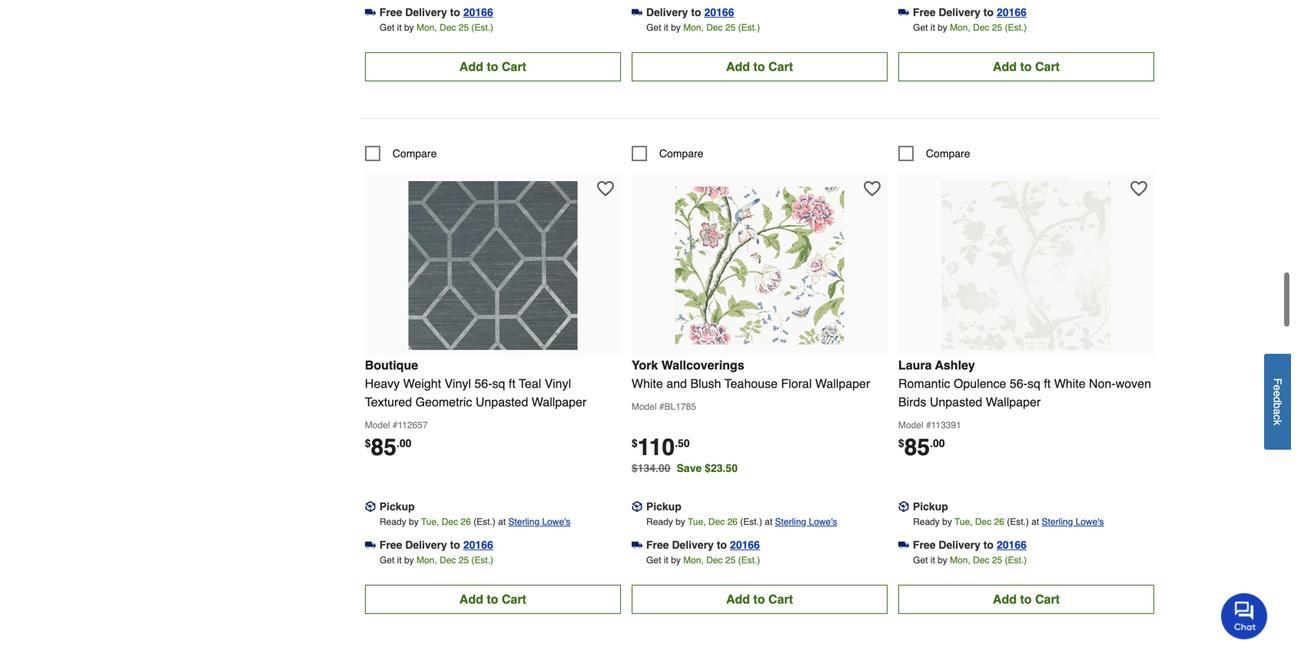 Task type: vqa. For each thing, say whether or not it's contained in the screenshot.
'sliding'
no



Task type: locate. For each thing, give the bounding box(es) containing it.
model # bl1785
[[632, 402, 696, 413]]

d
[[1272, 397, 1284, 403]]

by
[[404, 22, 414, 33], [671, 22, 681, 33], [938, 22, 947, 33], [409, 517, 419, 528], [676, 517, 685, 528], [942, 517, 952, 528], [404, 556, 414, 566], [671, 556, 681, 566], [938, 556, 947, 566]]

e
[[1272, 385, 1284, 391], [1272, 391, 1284, 397]]

model down "textured"
[[365, 420, 390, 431]]

sterling lowe's button for 2nd truck filled image from right
[[508, 515, 571, 530]]

$ 85 .00
[[365, 435, 411, 461], [898, 435, 945, 461]]

2 ready by tue, dec 26 (est.) at sterling lowe's from the left
[[646, 517, 837, 528]]

model left bl1785
[[632, 402, 657, 413]]

ft
[[509, 377, 515, 391], [1044, 377, 1051, 391]]

0 horizontal spatial 85
[[371, 435, 397, 461]]

1 horizontal spatial ft
[[1044, 377, 1051, 391]]

ft inside boutique heavy weight vinyl 56-sq ft teal vinyl textured geometric unpasted wallpaper
[[509, 377, 515, 391]]

1 horizontal spatial at
[[765, 517, 772, 528]]

to
[[450, 6, 460, 18], [691, 6, 701, 18], [984, 6, 994, 18], [487, 59, 498, 74], [753, 59, 765, 74], [1020, 59, 1032, 74], [450, 539, 460, 552], [717, 539, 727, 552], [984, 539, 994, 552], [487, 593, 498, 607], [753, 593, 765, 607], [1020, 593, 1032, 607]]

tue, for 2nd truck filled image from the left
[[688, 517, 706, 528]]

1 ft from the left
[[509, 377, 515, 391]]

cart
[[502, 59, 526, 74], [768, 59, 793, 74], [1035, 59, 1060, 74], [502, 593, 526, 607], [768, 593, 793, 607], [1035, 593, 1060, 607]]

wallpaper for heavy weight vinyl 56-sq ft teal vinyl textured geometric unpasted wallpaper
[[532, 395, 587, 410]]

actual price $85.00 element down the model # 112657
[[365, 435, 411, 461]]

1 horizontal spatial #
[[659, 402, 664, 413]]

compare
[[393, 147, 437, 160], [659, 147, 704, 160], [926, 147, 970, 160]]

1 at from the left
[[498, 517, 506, 528]]

56- inside boutique heavy weight vinyl 56-sq ft teal vinyl textured geometric unpasted wallpaper
[[474, 377, 492, 391]]

and
[[666, 377, 687, 391]]

1 horizontal spatial lowe's
[[809, 517, 837, 528]]

2 at from the left
[[765, 517, 772, 528]]

0 horizontal spatial #
[[393, 420, 398, 431]]

2 pickup image from the left
[[632, 502, 642, 513]]

1 horizontal spatial pickup
[[646, 501, 682, 513]]

.00 down the model # 113391
[[930, 438, 945, 450]]

0 horizontal spatial wallpaper
[[532, 395, 587, 410]]

2 white from the left
[[1054, 377, 1086, 391]]

mon,
[[417, 22, 437, 33], [683, 22, 704, 33], [950, 22, 971, 33], [417, 556, 437, 566], [683, 556, 704, 566], [950, 556, 971, 566]]

ft left non-
[[1044, 377, 1051, 391]]

1 compare from the left
[[393, 147, 437, 160]]

opulence
[[954, 377, 1006, 391]]

2 horizontal spatial $
[[898, 438, 904, 450]]

was price $134.00 element
[[632, 459, 677, 475]]

$ down the model # 112657
[[365, 438, 371, 450]]

0 horizontal spatial $
[[365, 438, 371, 450]]

3 sterling from the left
[[1042, 517, 1073, 528]]

0 horizontal spatial truck filled image
[[365, 540, 376, 551]]

$ down the model # 113391
[[898, 438, 904, 450]]

wallpaper down opulence
[[986, 395, 1041, 410]]

1 horizontal spatial model
[[632, 402, 657, 413]]

wallpaper inside boutique heavy weight vinyl 56-sq ft teal vinyl textured geometric unpasted wallpaper
[[532, 395, 587, 410]]

2 horizontal spatial model
[[898, 420, 923, 431]]

wallpaper down teal
[[532, 395, 587, 410]]

2 horizontal spatial pickup
[[913, 501, 948, 513]]

compare for the 5002184079 element
[[393, 147, 437, 160]]

26
[[461, 517, 471, 528], [727, 517, 738, 528], [994, 517, 1004, 528]]

1 horizontal spatial actual price $85.00 element
[[898, 435, 945, 461]]

0 horizontal spatial unpasted
[[476, 395, 528, 410]]

truck filled image
[[365, 7, 376, 18], [632, 7, 642, 18], [898, 7, 909, 18], [898, 540, 909, 551]]

2 compare from the left
[[659, 147, 704, 160]]

2 sterling lowe's button from the left
[[775, 515, 837, 530]]

it
[[397, 22, 402, 33], [664, 22, 668, 33], [931, 22, 935, 33], [397, 556, 402, 566], [664, 556, 668, 566], [931, 556, 935, 566]]

heavy
[[365, 377, 400, 391]]

0 horizontal spatial ft
[[509, 377, 515, 391]]

0 horizontal spatial pickup
[[379, 501, 415, 513]]

vinyl right teal
[[545, 377, 571, 391]]

truck filled image
[[365, 540, 376, 551], [632, 540, 642, 551]]

get
[[380, 22, 395, 33], [646, 22, 661, 33], [913, 22, 928, 33], [380, 556, 395, 566], [646, 556, 661, 566], [913, 556, 928, 566]]

free delivery to 20166
[[379, 6, 493, 18], [913, 6, 1027, 18], [379, 539, 493, 552], [646, 539, 760, 552], [913, 539, 1027, 552]]

white left non-
[[1054, 377, 1086, 391]]

85 down the model # 112657
[[371, 435, 397, 461]]

56- inside laura ashley romantic opulence 56-sq ft white non-woven birds unpasted wallpaper
[[1010, 377, 1028, 391]]

26 for the sterling lowe's button corresponding to 2nd truck filled image from right
[[461, 517, 471, 528]]

white down york
[[632, 377, 663, 391]]

1 horizontal spatial compare
[[659, 147, 704, 160]]

sterling for the sterling lowe's button corresponding to 2nd truck filled image from right
[[508, 517, 540, 528]]

$ 85 .00 down the model # 113391
[[898, 435, 945, 461]]

b
[[1272, 403, 1284, 409]]

1 $ from the left
[[365, 438, 371, 450]]

add to cart button
[[365, 52, 621, 81], [632, 52, 888, 81], [898, 52, 1154, 81], [365, 586, 621, 615], [632, 586, 888, 615], [898, 586, 1154, 615]]

2 horizontal spatial wallpaper
[[986, 395, 1041, 410]]

1 horizontal spatial 26
[[727, 517, 738, 528]]

model down birds
[[898, 420, 923, 431]]

2 horizontal spatial tue,
[[955, 517, 973, 528]]

2 horizontal spatial 26
[[994, 517, 1004, 528]]

pickup
[[379, 501, 415, 513], [646, 501, 682, 513], [913, 501, 948, 513]]

$
[[365, 438, 371, 450], [632, 438, 638, 450], [898, 438, 904, 450]]

2 sq from the left
[[1028, 377, 1041, 391]]

0 horizontal spatial white
[[632, 377, 663, 391]]

unpasted up 113391
[[930, 395, 982, 410]]

1 horizontal spatial ready
[[646, 517, 673, 528]]

1 sterling lowe's button from the left
[[508, 515, 571, 530]]

romantic
[[898, 377, 950, 391]]

ready by tue, dec 26 (est.) at sterling lowe's
[[380, 517, 571, 528], [646, 517, 837, 528], [913, 517, 1104, 528]]

lowe's for the sterling lowe's button corresponding to 2nd truck filled image from right
[[542, 517, 571, 528]]

2 56- from the left
[[1010, 377, 1028, 391]]

# down birds
[[926, 420, 931, 431]]

lowe's for 1st the sterling lowe's button from right
[[1076, 517, 1104, 528]]

0 horizontal spatial model
[[365, 420, 390, 431]]

pickup for 2nd truck filled image from right's pickup image
[[379, 501, 415, 513]]

1 ready by tue, dec 26 (est.) at sterling lowe's from the left
[[380, 517, 571, 528]]

add
[[459, 59, 483, 74], [726, 59, 750, 74], [993, 59, 1017, 74], [459, 593, 483, 607], [726, 593, 750, 607], [993, 593, 1017, 607]]

1 white from the left
[[632, 377, 663, 391]]

20166
[[463, 6, 493, 18], [704, 6, 734, 18], [997, 6, 1027, 18], [463, 539, 493, 552], [730, 539, 760, 552], [997, 539, 1027, 552]]

0 horizontal spatial heart outline image
[[864, 181, 881, 197]]

1 horizontal spatial white
[[1054, 377, 1086, 391]]

heart outline image
[[864, 181, 881, 197], [1130, 181, 1147, 197]]

sterling lowe's button
[[508, 515, 571, 530], [775, 515, 837, 530], [1042, 515, 1104, 530]]

.00
[[397, 438, 411, 450], [930, 438, 945, 450]]

0 horizontal spatial 56-
[[474, 377, 492, 391]]

3 26 from the left
[[994, 517, 1004, 528]]

sq right opulence
[[1028, 377, 1041, 391]]

wallpaper right floral
[[815, 377, 870, 391]]

2 horizontal spatial sterling
[[1042, 517, 1073, 528]]

1 e from the top
[[1272, 385, 1284, 391]]

.00 down the model # 112657
[[397, 438, 411, 450]]

compare inside the 5002184079 element
[[393, 147, 437, 160]]

56- for vinyl
[[474, 377, 492, 391]]

white
[[632, 377, 663, 391], [1054, 377, 1086, 391]]

2 pickup from the left
[[646, 501, 682, 513]]

2 horizontal spatial sterling lowe's button
[[1042, 515, 1104, 530]]

2 horizontal spatial ready by tue, dec 26 (est.) at sterling lowe's
[[913, 517, 1104, 528]]

2 ft from the left
[[1044, 377, 1051, 391]]

0 horizontal spatial at
[[498, 517, 506, 528]]

1 sterling from the left
[[508, 517, 540, 528]]

1 unpasted from the left
[[476, 395, 528, 410]]

f e e d b a c k
[[1272, 379, 1284, 426]]

1 horizontal spatial ready by tue, dec 26 (est.) at sterling lowe's
[[646, 517, 837, 528]]

model for heavy weight vinyl 56-sq ft teal vinyl textured geometric unpasted wallpaper
[[365, 420, 390, 431]]

sq
[[492, 377, 505, 391], [1028, 377, 1041, 391]]

2 horizontal spatial compare
[[926, 147, 970, 160]]

1 heart outline image from the left
[[864, 181, 881, 197]]

ft for white
[[1044, 377, 1051, 391]]

compare inside 5012922943 element
[[926, 147, 970, 160]]

1 horizontal spatial .00
[[930, 438, 945, 450]]

56- right opulence
[[1010, 377, 1028, 391]]

f
[[1272, 379, 1284, 385]]

sterling
[[508, 517, 540, 528], [775, 517, 806, 528], [1042, 517, 1073, 528]]

at for the sterling lowe's button related to 2nd truck filled image from the left
[[765, 517, 772, 528]]

1 horizontal spatial 56-
[[1010, 377, 1028, 391]]

3 $ from the left
[[898, 438, 904, 450]]

2 actual price $85.00 element from the left
[[898, 435, 945, 461]]

e up d
[[1272, 385, 1284, 391]]

56-
[[474, 377, 492, 391], [1010, 377, 1028, 391]]

2 $ from the left
[[632, 438, 638, 450]]

0 horizontal spatial sterling lowe's button
[[508, 515, 571, 530]]

model
[[632, 402, 657, 413], [365, 420, 390, 431], [898, 420, 923, 431]]

$23.50
[[705, 463, 738, 475]]

unpasted down teal
[[476, 395, 528, 410]]

vinyl up geometric
[[445, 377, 471, 391]]

ready for 2nd truck filled image from right's pickup image
[[380, 517, 406, 528]]

2 horizontal spatial at
[[1032, 517, 1039, 528]]

$ inside "$ 110 .50"
[[632, 438, 638, 450]]

compare inside 5014354273 element
[[659, 147, 704, 160]]

2 unpasted from the left
[[930, 395, 982, 410]]

0 horizontal spatial lowe's
[[542, 517, 571, 528]]

f e e d b a c k button
[[1264, 354, 1291, 450]]

k
[[1272, 421, 1284, 426]]

0 horizontal spatial pickup image
[[365, 502, 376, 513]]

0 horizontal spatial ready by tue, dec 26 (est.) at sterling lowe's
[[380, 517, 571, 528]]

20166 button
[[463, 5, 493, 20], [704, 5, 734, 20], [997, 5, 1027, 20], [463, 538, 493, 553], [730, 538, 760, 553], [997, 538, 1027, 553]]

free
[[379, 6, 402, 18], [913, 6, 936, 18], [379, 539, 402, 552], [646, 539, 669, 552], [913, 539, 936, 552]]

e up 'b'
[[1272, 391, 1284, 397]]

3 ready by tue, dec 26 (est.) at sterling lowe's from the left
[[913, 517, 1104, 528]]

2 26 from the left
[[727, 517, 738, 528]]

1 ready from the left
[[380, 517, 406, 528]]

$ 85 .00 down the model # 112657
[[365, 435, 411, 461]]

1 horizontal spatial tue,
[[688, 517, 706, 528]]

26 for 1st the sterling lowe's button from right
[[994, 517, 1004, 528]]

0 horizontal spatial sq
[[492, 377, 505, 391]]

unpasted inside boutique heavy weight vinyl 56-sq ft teal vinyl textured geometric unpasted wallpaper
[[476, 395, 528, 410]]

0 horizontal spatial actual price $85.00 element
[[365, 435, 411, 461]]

wallpaper inside york wallcoverings white and blush teahouse floral wallpaper
[[815, 377, 870, 391]]

1 tue, from the left
[[421, 517, 439, 528]]

110
[[638, 435, 675, 461]]

model # 112657
[[365, 420, 428, 431]]

# up actual price $110.50 element
[[659, 402, 664, 413]]

3 pickup from the left
[[913, 501, 948, 513]]

pickup image
[[365, 502, 376, 513], [632, 502, 642, 513]]

unpasted inside laura ashley romantic opulence 56-sq ft white non-woven birds unpasted wallpaper
[[930, 395, 982, 410]]

vinyl
[[445, 377, 471, 391], [545, 377, 571, 391]]

$ up $134.00
[[632, 438, 638, 450]]

2 horizontal spatial lowe's
[[1076, 517, 1104, 528]]

1 horizontal spatial $
[[632, 438, 638, 450]]

26 for the sterling lowe's button related to 2nd truck filled image from the left
[[727, 517, 738, 528]]

1 horizontal spatial $ 85 .00
[[898, 435, 945, 461]]

1 horizontal spatial 85
[[904, 435, 930, 461]]

laura
[[898, 358, 932, 373]]

$ 110 .50
[[632, 435, 690, 461]]

1 .00 from the left
[[397, 438, 411, 450]]

ft inside laura ashley romantic opulence 56-sq ft white non-woven birds unpasted wallpaper
[[1044, 377, 1051, 391]]

add to cart
[[459, 59, 526, 74], [726, 59, 793, 74], [993, 59, 1060, 74], [459, 593, 526, 607], [726, 593, 793, 607], [993, 593, 1060, 607]]

ft left teal
[[509, 377, 515, 391]]

actual price $85.00 element down the model # 113391
[[898, 435, 945, 461]]

sterling for 1st the sterling lowe's button from right
[[1042, 517, 1073, 528]]

2 vinyl from the left
[[545, 377, 571, 391]]

lowe's
[[542, 517, 571, 528], [809, 517, 837, 528], [1076, 517, 1104, 528]]

actual price $110.50 element
[[632, 435, 690, 461]]

(est.)
[[471, 22, 493, 33], [738, 22, 760, 33], [1005, 22, 1027, 33], [473, 517, 496, 528], [740, 517, 762, 528], [1007, 517, 1029, 528], [471, 556, 493, 566], [738, 556, 760, 566], [1005, 556, 1027, 566]]

#
[[659, 402, 664, 413], [393, 420, 398, 431], [926, 420, 931, 431]]

2 heart outline image from the left
[[1130, 181, 1147, 197]]

at for 1st the sterling lowe's button from right
[[1032, 517, 1039, 528]]

2 $ 85 .00 from the left
[[898, 435, 945, 461]]

3 ready from the left
[[913, 517, 940, 528]]

actual price $85.00 element
[[365, 435, 411, 461], [898, 435, 945, 461]]

1 26 from the left
[[461, 517, 471, 528]]

85 down the model # 113391
[[904, 435, 930, 461]]

56- for opulence
[[1010, 377, 1028, 391]]

1 pickup from the left
[[379, 501, 415, 513]]

2 ready from the left
[[646, 517, 673, 528]]

1 horizontal spatial unpasted
[[930, 395, 982, 410]]

delivery
[[405, 6, 447, 18], [646, 6, 688, 18], [939, 6, 981, 18], [405, 539, 447, 552], [672, 539, 714, 552], [939, 539, 981, 552]]

2 tue, from the left
[[688, 517, 706, 528]]

0 horizontal spatial vinyl
[[445, 377, 471, 391]]

# down "textured"
[[393, 420, 398, 431]]

get it by mon, dec 25 (est.)
[[380, 22, 493, 33], [646, 22, 760, 33], [913, 22, 1027, 33], [380, 556, 493, 566], [646, 556, 760, 566], [913, 556, 1027, 566]]

1 horizontal spatial heart outline image
[[1130, 181, 1147, 197]]

sq left teal
[[492, 377, 505, 391]]

$134.00 save $23.50
[[632, 463, 738, 475]]

3 lowe's from the left
[[1076, 517, 1104, 528]]

0 horizontal spatial tue,
[[421, 517, 439, 528]]

1 pickup image from the left
[[365, 502, 376, 513]]

0 horizontal spatial .00
[[397, 438, 411, 450]]

0 horizontal spatial ready
[[380, 517, 406, 528]]

2 sterling from the left
[[775, 517, 806, 528]]

bl1785
[[664, 402, 696, 413]]

model for white and blush teahouse floral wallpaper
[[632, 402, 657, 413]]

56- left teal
[[474, 377, 492, 391]]

1 lowe's from the left
[[542, 517, 571, 528]]

1 56- from the left
[[474, 377, 492, 391]]

$134.00
[[632, 463, 671, 475]]

1 $ 85 .00 from the left
[[365, 435, 411, 461]]

white inside york wallcoverings white and blush teahouse floral wallpaper
[[632, 377, 663, 391]]

0 horizontal spatial sterling
[[508, 517, 540, 528]]

sq inside laura ashley romantic opulence 56-sq ft white non-woven birds unpasted wallpaper
[[1028, 377, 1041, 391]]

free delivery to 20166 for the sterling lowe's button related to 2nd truck filled image from the left
[[646, 539, 760, 552]]

wallpaper
[[815, 377, 870, 391], [532, 395, 587, 410], [986, 395, 1041, 410]]

tue,
[[421, 517, 439, 528], [688, 517, 706, 528], [955, 517, 973, 528]]

york
[[632, 358, 658, 373]]

2 horizontal spatial #
[[926, 420, 931, 431]]

dec
[[440, 22, 456, 33], [706, 22, 723, 33], [973, 22, 989, 33], [442, 517, 458, 528], [708, 517, 725, 528], [975, 517, 992, 528], [440, 556, 456, 566], [706, 556, 723, 566], [973, 556, 989, 566]]

1 horizontal spatial sq
[[1028, 377, 1041, 391]]

a
[[1272, 409, 1284, 415]]

85
[[371, 435, 397, 461], [904, 435, 930, 461]]

0 horizontal spatial 26
[[461, 517, 471, 528]]

1 horizontal spatial vinyl
[[545, 377, 571, 391]]

ready
[[380, 517, 406, 528], [646, 517, 673, 528], [913, 517, 940, 528]]

# for white
[[659, 402, 664, 413]]

0 horizontal spatial $ 85 .00
[[365, 435, 411, 461]]

5014354273 element
[[632, 146, 704, 161]]

ready by tue, dec 26 (est.) at sterling lowe's for the sterling lowe's button related to 2nd truck filled image from the left
[[646, 517, 837, 528]]

3 at from the left
[[1032, 517, 1039, 528]]

textured
[[365, 395, 412, 410]]

2 lowe's from the left
[[809, 517, 837, 528]]

model for romantic opulence 56-sq ft white non-woven birds unpasted wallpaper
[[898, 420, 923, 431]]

boutique heavy weight vinyl 56-sq ft teal vinyl textured geometric unpasted wallpaper
[[365, 358, 587, 410]]

ashley
[[935, 358, 975, 373]]

weight
[[403, 377, 441, 391]]

wallpaper inside laura ashley romantic opulence 56-sq ft white non-woven birds unpasted wallpaper
[[986, 395, 1041, 410]]

1 horizontal spatial sterling
[[775, 517, 806, 528]]

sq inside boutique heavy weight vinyl 56-sq ft teal vinyl textured geometric unpasted wallpaper
[[492, 377, 505, 391]]

1 horizontal spatial pickup image
[[632, 502, 642, 513]]

1 horizontal spatial sterling lowe's button
[[775, 515, 837, 530]]

0 horizontal spatial compare
[[393, 147, 437, 160]]

# for weight
[[393, 420, 398, 431]]

1 horizontal spatial truck filled image
[[632, 540, 642, 551]]

1 sq from the left
[[492, 377, 505, 391]]

3 compare from the left
[[926, 147, 970, 160]]

25
[[459, 22, 469, 33], [725, 22, 736, 33], [992, 22, 1002, 33], [459, 556, 469, 566], [725, 556, 736, 566], [992, 556, 1002, 566]]

2 horizontal spatial ready
[[913, 517, 940, 528]]

1 horizontal spatial wallpaper
[[815, 377, 870, 391]]

birds
[[898, 395, 926, 410]]

unpasted
[[476, 395, 528, 410], [930, 395, 982, 410]]

at
[[498, 517, 506, 528], [765, 517, 772, 528], [1032, 517, 1039, 528]]



Task type: describe. For each thing, give the bounding box(es) containing it.
free for pickup icon
[[913, 539, 936, 552]]

1 actual price $85.00 element from the left
[[365, 435, 411, 461]]

floral
[[781, 377, 812, 391]]

ft for teal
[[509, 377, 515, 391]]

# for romantic
[[926, 420, 931, 431]]

at for the sterling lowe's button corresponding to 2nd truck filled image from right
[[498, 517, 506, 528]]

112657
[[398, 420, 428, 431]]

teahouse
[[724, 377, 778, 391]]

2 .00 from the left
[[930, 438, 945, 450]]

tue, for 2nd truck filled image from right
[[421, 517, 439, 528]]

2 85 from the left
[[904, 435, 930, 461]]

free for 2nd truck filled image from right's pickup image
[[379, 539, 402, 552]]

sq for teal
[[492, 377, 505, 391]]

1 vinyl from the left
[[445, 377, 471, 391]]

pickup image for 2nd truck filled image from right
[[365, 502, 376, 513]]

sterling for the sterling lowe's button related to 2nd truck filled image from the left
[[775, 517, 806, 528]]

2 e from the top
[[1272, 391, 1284, 397]]

model # 113391
[[898, 420, 961, 431]]

pickup for pickup image associated with 2nd truck filled image from the left
[[646, 501, 682, 513]]

free for pickup image associated with 2nd truck filled image from the left
[[646, 539, 669, 552]]

1 85 from the left
[[371, 435, 397, 461]]

$ 85 .00 for 1st actual price $85.00 element from the left
[[365, 435, 411, 461]]

3 sterling lowe's button from the left
[[1042, 515, 1104, 530]]

heart outline image
[[597, 181, 614, 197]]

.50
[[675, 438, 690, 450]]

wallpaper for romantic opulence 56-sq ft white non-woven birds unpasted wallpaper
[[986, 395, 1041, 410]]

york wallcoverings white and blush teahouse floral wallpaper
[[632, 358, 870, 391]]

compare for 5012922943 element
[[926, 147, 970, 160]]

geometric
[[415, 395, 472, 410]]

ready by tue, dec 26 (est.) at sterling lowe's for 1st the sterling lowe's button from right
[[913, 517, 1104, 528]]

non-
[[1089, 377, 1116, 391]]

sterling lowe's button for 2nd truck filled image from the left
[[775, 515, 837, 530]]

save
[[677, 463, 702, 475]]

wallcoverings
[[661, 358, 744, 373]]

c
[[1272, 415, 1284, 421]]

$ 85 .00 for first actual price $85.00 element from the right
[[898, 435, 945, 461]]

delivery to 20166
[[646, 6, 734, 18]]

3 tue, from the left
[[955, 517, 973, 528]]

pickup image
[[898, 502, 909, 513]]

boutique heavy weight vinyl 56-sq ft teal vinyl textured geometric unpasted wallpaper image
[[408, 181, 577, 350]]

113391
[[931, 420, 961, 431]]

free delivery to 20166 for 1st the sterling lowe's button from right
[[913, 539, 1027, 552]]

chat invite button image
[[1221, 593, 1268, 640]]

woven
[[1116, 377, 1151, 391]]

compare for 5014354273 element
[[659, 147, 704, 160]]

york wallcoverings white and blush teahouse floral wallpaper image
[[675, 181, 844, 350]]

teal
[[519, 377, 541, 391]]

2 truck filled image from the left
[[632, 540, 642, 551]]

white inside laura ashley romantic opulence 56-sq ft white non-woven birds unpasted wallpaper
[[1054, 377, 1086, 391]]

laura ashley romantic opulence 56-sq ft white non-woven birds unpasted wallpaper image
[[942, 181, 1111, 350]]

blush
[[690, 377, 721, 391]]

unpasted for opulence
[[930, 395, 982, 410]]

1 truck filled image from the left
[[365, 540, 376, 551]]

pickup for pickup icon
[[913, 501, 948, 513]]

ready for pickup icon
[[913, 517, 940, 528]]

pickup image for 2nd truck filled image from the left
[[632, 502, 642, 513]]

5002184079 element
[[365, 146, 437, 161]]

laura ashley romantic opulence 56-sq ft white non-woven birds unpasted wallpaper
[[898, 358, 1151, 410]]

free delivery to 20166 for the sterling lowe's button corresponding to 2nd truck filled image from right
[[379, 539, 493, 552]]

5012922943 element
[[898, 146, 970, 161]]

boutique
[[365, 358, 418, 373]]

lowe's for the sterling lowe's button related to 2nd truck filled image from the left
[[809, 517, 837, 528]]

ready for pickup image associated with 2nd truck filled image from the left
[[646, 517, 673, 528]]

ready by tue, dec 26 (est.) at sterling lowe's for the sterling lowe's button corresponding to 2nd truck filled image from right
[[380, 517, 571, 528]]

sq for white
[[1028, 377, 1041, 391]]

unpasted for vinyl
[[476, 395, 528, 410]]



